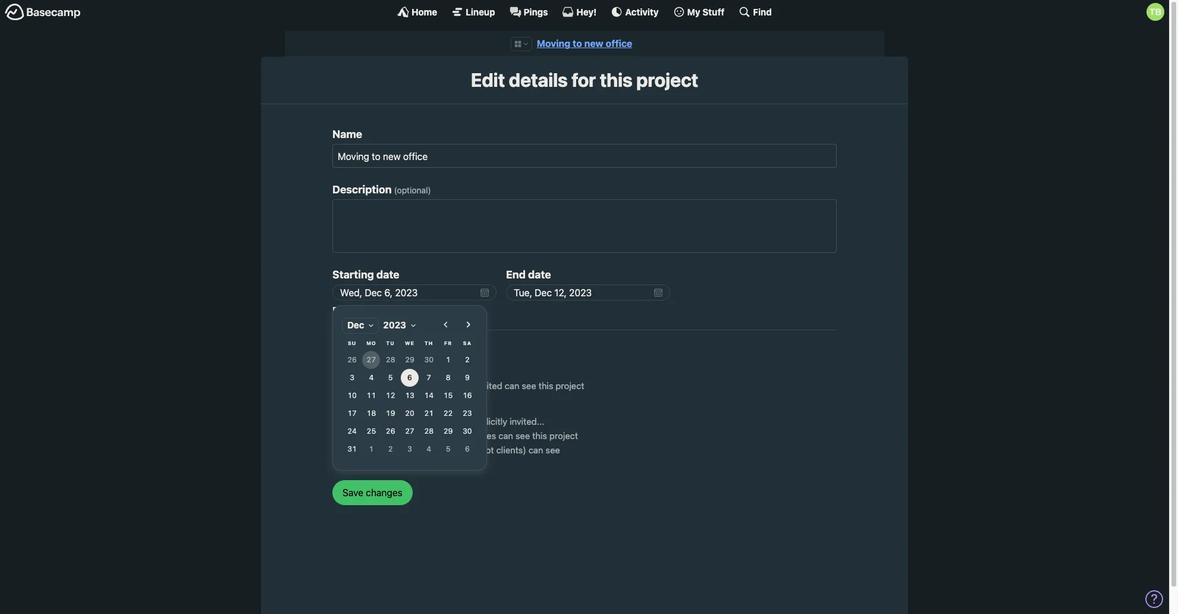 Task type: vqa. For each thing, say whether or not it's contained in the screenshot.


Task type: locate. For each thing, give the bounding box(es) containing it.
1 vertical spatial are
[[457, 416, 470, 426]]

people up 12
[[373, 380, 400, 391]]

lineup link
[[452, 6, 495, 18]]

see up invited...
[[522, 380, 537, 391]]

12 button
[[382, 387, 400, 405]]

1 vertical spatial 4
[[427, 444, 432, 453]]

1 vertical spatial 3
[[408, 444, 412, 453]]

all-access in addition to people who are explicitly invited...
[[352, 403, 545, 426]]

1 horizontal spatial to
[[573, 38, 582, 49]]

on
[[400, 445, 411, 455]]

can inside invite-only only people who are explicitly invited can see this project
[[505, 380, 520, 391]]

0 horizontal spatial to
[[397, 416, 405, 426]]

0 vertical spatial see
[[522, 380, 537, 391]]

Choose date… field
[[333, 285, 497, 301], [506, 285, 671, 301]]

3 for the rightmost '3' button
[[408, 444, 412, 453]]

1 down fr
[[446, 355, 451, 364]]

5 down rogue
[[446, 444, 451, 453]]

1 horizontal spatial are
[[457, 416, 470, 426]]

find button
[[739, 6, 772, 18]]

2023
[[383, 320, 406, 330]]

name
[[333, 128, 362, 140]]

people up from
[[407, 416, 435, 426]]

0 horizontal spatial 29
[[405, 355, 415, 364]]

date right end
[[528, 269, 551, 281]]

people inside invite-only only people who are explicitly invited can see this project
[[373, 380, 400, 391]]

6 up 13
[[408, 373, 412, 382]]

0 vertical spatial anyone
[[368, 430, 398, 441]]

explicitly inside invite-only only people who are explicitly invited can see this project
[[437, 380, 473, 391]]

28 button down 21
[[420, 423, 438, 440]]

6 down anyone from rogue enterprises can see this project
[[465, 444, 470, 453]]

1 vertical spatial 6 button
[[459, 440, 477, 458]]

1 horizontal spatial 29
[[444, 427, 453, 435]]

30 down the 23 button
[[463, 427, 472, 435]]

26
[[348, 355, 357, 364], [386, 427, 395, 435]]

edit details for this project
[[471, 69, 699, 91]]

anyone from rogue enterprises can see this project
[[368, 430, 578, 441]]

28 for the rightmost 28 button
[[425, 427, 434, 435]]

1 vertical spatial 2
[[388, 444, 393, 453]]

who
[[403, 380, 420, 391], [437, 416, 454, 426]]

office
[[606, 38, 633, 49]]

2 button
[[459, 351, 477, 369], [382, 440, 400, 458]]

who inside invite-only only people who are explicitly invited can see this project
[[403, 380, 420, 391]]

26 button
[[343, 351, 361, 369], [382, 423, 400, 440]]

26 down su
[[348, 355, 357, 364]]

dialog
[[333, 301, 523, 477]]

8 button
[[439, 369, 457, 387]]

date for starting date
[[377, 269, 400, 281]]

0 vertical spatial 29
[[405, 355, 415, 364]]

9 button
[[459, 369, 477, 387]]

19
[[386, 409, 395, 418]]

explicitly
[[437, 380, 473, 391], [472, 416, 508, 426]]

0 horizontal spatial 1 button
[[363, 440, 380, 458]]

1 horizontal spatial 27 button
[[401, 423, 419, 440]]

home link
[[398, 6, 437, 18]]

to left "new"
[[573, 38, 582, 49]]

4 button up 11
[[363, 369, 380, 387]]

29 button
[[401, 351, 419, 369], [439, 423, 457, 440]]

0 vertical spatial are
[[422, 380, 435, 391]]

27 down 20 button
[[405, 427, 415, 435]]

16
[[463, 391, 472, 400]]

4 button right on
[[420, 440, 438, 458]]

activity link
[[611, 6, 659, 18]]

see
[[522, 380, 537, 391], [516, 430, 530, 441], [546, 445, 560, 455]]

1 horizontal spatial 30
[[463, 427, 472, 435]]

remove dates
[[333, 305, 394, 316]]

0 vertical spatial 26
[[348, 355, 357, 364]]

30 button down 23
[[459, 423, 477, 440]]

0 vertical spatial 3
[[350, 373, 355, 382]]

0 horizontal spatial 6 button
[[401, 369, 419, 387]]

4 up 11
[[369, 373, 374, 382]]

are right 22
[[457, 416, 470, 426]]

all-
[[352, 403, 368, 413]]

0 horizontal spatial 2
[[388, 444, 393, 453]]

invited
[[476, 380, 503, 391]]

None text field
[[333, 199, 837, 253]]

0 horizontal spatial 4 button
[[363, 369, 380, 387]]

see down invited...
[[516, 430, 530, 441]]

invite-only only people who are explicitly invited can see this project
[[352, 367, 585, 391]]

29 button down we at the bottom left of page
[[401, 351, 419, 369]]

2 for the bottom 2 button
[[388, 444, 393, 453]]

1 date from the left
[[377, 269, 400, 281]]

stuff
[[703, 6, 725, 17]]

1
[[446, 355, 451, 364], [369, 444, 374, 453]]

1 horizontal spatial 6
[[465, 444, 470, 453]]

3 button up 10
[[343, 369, 361, 387]]

can up clients)
[[499, 430, 513, 441]]

0 vertical spatial 4 button
[[363, 369, 380, 387]]

are inside invite-only only people who are explicitly invited can see this project
[[422, 380, 435, 391]]

1 vertical spatial anyone
[[368, 445, 398, 455]]

1 button down 25
[[363, 440, 380, 458]]

0 vertical spatial 6 button
[[401, 369, 419, 387]]

1 for rightmost the 1 button
[[446, 355, 451, 364]]

28 button
[[382, 351, 400, 369], [420, 423, 438, 440]]

0 vertical spatial 30 button
[[420, 351, 438, 369]]

1 vertical spatial 30
[[463, 427, 472, 435]]

0 horizontal spatial 30
[[425, 355, 434, 364]]

we
[[405, 340, 415, 346]]

1 vertical spatial 5
[[446, 444, 451, 453]]

2 button down sa
[[459, 351, 477, 369]]

28 button down the tu
[[382, 351, 400, 369]]

24 button
[[343, 423, 361, 440]]

anyone down addition
[[368, 430, 398, 441]]

see right clients)
[[546, 445, 560, 455]]

who up rogue
[[437, 416, 454, 426]]

15 button
[[439, 387, 457, 405]]

0 vertical spatial 1 button
[[439, 351, 457, 369]]

None submit
[[333, 480, 413, 505]]

1 horizontal spatial 3 button
[[401, 440, 419, 458]]

1 horizontal spatial 1
[[446, 355, 451, 364]]

4 right the on the bottom left
[[427, 444, 432, 453]]

1 down 25 button
[[369, 444, 374, 453]]

date
[[377, 269, 400, 281], [528, 269, 551, 281]]

26 button down '19' at left bottom
[[382, 423, 400, 440]]

1 vertical spatial explicitly
[[472, 416, 508, 426]]

who up 13
[[403, 380, 420, 391]]

1 vertical spatial people
[[407, 416, 435, 426]]

0 horizontal spatial people
[[373, 380, 400, 391]]

1 button down fr
[[439, 351, 457, 369]]

26 down addition
[[386, 427, 395, 435]]

0 vertical spatial 28
[[386, 355, 395, 364]]

23
[[463, 409, 472, 418]]

3 up 10
[[350, 373, 355, 382]]

2 date from the left
[[528, 269, 551, 281]]

anyone for anyone from rogue enterprises can see this project
[[368, 430, 398, 441]]

switch accounts image
[[5, 3, 81, 21]]

edit
[[471, 69, 505, 91]]

to inside the all-access in addition to people who are explicitly invited...
[[397, 416, 405, 426]]

27 button down 20
[[401, 423, 419, 440]]

0 vertical spatial 1
[[446, 355, 451, 364]]

0 horizontal spatial 4
[[369, 373, 374, 382]]

1 vertical spatial 4 button
[[420, 440, 438, 458]]

29 down the all-access in addition to people who are explicitly invited...
[[444, 427, 453, 435]]

dec
[[348, 320, 364, 330]]

7 button
[[420, 369, 438, 387]]

0 horizontal spatial 5 button
[[382, 369, 400, 387]]

are up "14"
[[422, 380, 435, 391]]

30
[[425, 355, 434, 364], [463, 427, 472, 435]]

the
[[413, 445, 426, 455]]

2 for the rightmost 2 button
[[465, 355, 470, 364]]

0 vertical spatial 2
[[465, 355, 470, 364]]

to left 20
[[397, 416, 405, 426]]

find
[[754, 6, 772, 17]]

1 button
[[439, 351, 457, 369], [363, 440, 380, 458]]

1 vertical spatial 28
[[425, 427, 434, 435]]

4 button
[[363, 369, 380, 387], [420, 440, 438, 458]]

29
[[405, 355, 415, 364], [444, 427, 453, 435]]

3
[[350, 373, 355, 382], [408, 444, 412, 453]]

2 left on
[[388, 444, 393, 453]]

pings
[[524, 6, 548, 17]]

remove
[[333, 305, 367, 316]]

1 vertical spatial 26
[[386, 427, 395, 435]]

0 horizontal spatial 30 button
[[420, 351, 438, 369]]

are inside the all-access in addition to people who are explicitly invited...
[[457, 416, 470, 426]]

3 button
[[343, 369, 361, 387], [401, 440, 419, 458]]

1 horizontal spatial 5
[[446, 444, 451, 453]]

can right invited
[[505, 380, 520, 391]]

anyone down 25 button
[[368, 445, 398, 455]]

1 horizontal spatial 26
[[386, 427, 395, 435]]

this up invited...
[[539, 380, 554, 391]]

1 horizontal spatial 5 button
[[439, 440, 457, 458]]

explicitly up enterprises
[[472, 416, 508, 426]]

0 vertical spatial 6
[[408, 373, 412, 382]]

3 left the on the bottom left
[[408, 444, 412, 453]]

2 button left on
[[382, 440, 400, 458]]

enterprises
[[450, 430, 496, 441]]

0 vertical spatial people
[[373, 380, 400, 391]]

0 vertical spatial 2 button
[[459, 351, 477, 369]]

su
[[348, 340, 357, 346]]

0 horizontal spatial date
[[377, 269, 400, 281]]

pings button
[[510, 6, 548, 18]]

1 horizontal spatial who
[[437, 416, 454, 426]]

0 horizontal spatial are
[[422, 380, 435, 391]]

0 vertical spatial 4
[[369, 373, 374, 382]]

2 vertical spatial see
[[546, 445, 560, 455]]

0 horizontal spatial 5
[[388, 373, 393, 382]]

1 horizontal spatial 26 button
[[382, 423, 400, 440]]

1 horizontal spatial 2
[[465, 355, 470, 364]]

30 down th
[[425, 355, 434, 364]]

this right for
[[600, 69, 633, 91]]

new
[[585, 38, 604, 49]]

27 button
[[363, 351, 380, 369], [401, 423, 419, 440]]

18 button
[[363, 405, 380, 423]]

0 horizontal spatial 3
[[350, 373, 355, 382]]

tu
[[386, 340, 395, 346]]

0 vertical spatial who
[[403, 380, 420, 391]]

5 up 12
[[388, 373, 393, 382]]

0 horizontal spatial 2 button
[[382, 440, 400, 458]]

30 for 30 button to the bottom
[[463, 427, 472, 435]]

22
[[444, 409, 453, 418]]

date right starting
[[377, 269, 400, 281]]

mo
[[367, 340, 377, 346]]

16 button
[[459, 387, 477, 405]]

1 vertical spatial 26 button
[[382, 423, 400, 440]]

27 button down mo
[[363, 351, 380, 369]]

1 horizontal spatial 28
[[425, 427, 434, 435]]

1 vertical spatial 27 button
[[401, 423, 419, 440]]

30 button down th
[[420, 351, 438, 369]]

29 button down 22
[[439, 423, 457, 440]]

0 vertical spatial 27
[[367, 355, 376, 364]]

remove dates link
[[333, 305, 394, 316]]

27 up invite-
[[367, 355, 376, 364]]

are
[[422, 380, 435, 391], [457, 416, 470, 426]]

for
[[572, 69, 596, 91]]

1 anyone from the top
[[368, 430, 398, 441]]

can right clients)
[[529, 445, 544, 455]]

who inside the all-access in addition to people who are explicitly invited...
[[437, 416, 454, 426]]

28 for the leftmost 28 button
[[386, 355, 395, 364]]

1 horizontal spatial choose date… field
[[506, 285, 671, 301]]

26 button down su
[[343, 351, 361, 369]]

3 button left rogue
[[401, 440, 419, 458]]

24
[[348, 427, 357, 435]]

28 up only
[[386, 355, 395, 364]]

main element
[[0, 0, 1170, 23]]

0 vertical spatial 27 button
[[363, 351, 380, 369]]

2 down sa
[[465, 355, 470, 364]]

0 horizontal spatial 26 button
[[343, 351, 361, 369]]

1 vertical spatial can
[[499, 430, 513, 441]]

1 vertical spatial who
[[437, 416, 454, 426]]

28 down 21 button
[[425, 427, 434, 435]]

1 horizontal spatial 4
[[427, 444, 432, 453]]

activity
[[626, 6, 659, 17]]

this down invited...
[[533, 430, 547, 441]]

1 vertical spatial 28 button
[[420, 423, 438, 440]]

from
[[400, 430, 419, 441]]

2 anyone from the top
[[368, 445, 398, 455]]

0 vertical spatial can
[[505, 380, 520, 391]]

0 vertical spatial 28 button
[[382, 351, 400, 369]]

th
[[425, 340, 434, 346]]

starting date
[[333, 269, 400, 281]]

22 button
[[439, 405, 457, 423]]

anyone
[[368, 430, 398, 441], [368, 445, 398, 455]]

2 vertical spatial can
[[529, 445, 544, 455]]

29 down we at the bottom left of page
[[405, 355, 415, 364]]

explicitly up 15
[[437, 380, 473, 391]]

1 horizontal spatial people
[[407, 416, 435, 426]]

0 vertical spatial explicitly
[[437, 380, 473, 391]]

1 vertical spatial to
[[397, 416, 405, 426]]

27
[[367, 355, 376, 364], [405, 427, 415, 435]]

1 vertical spatial 3 button
[[401, 440, 419, 458]]

anyone on the account (except clients) can see
[[368, 445, 560, 455]]

1 horizontal spatial 3
[[408, 444, 412, 453]]

1 horizontal spatial 30 button
[[459, 423, 477, 440]]



Task type: describe. For each thing, give the bounding box(es) containing it.
only
[[382, 367, 401, 378]]

tim burton image
[[1147, 3, 1165, 21]]

moving
[[537, 38, 571, 49]]

home
[[412, 6, 437, 17]]

0 vertical spatial 3 button
[[343, 369, 361, 387]]

1 vertical spatial 30 button
[[459, 423, 477, 440]]

23 button
[[459, 405, 477, 423]]

0 horizontal spatial 27
[[367, 355, 376, 364]]

end
[[506, 269, 526, 281]]

1 choose date… field from the left
[[333, 285, 497, 301]]

20
[[405, 409, 415, 418]]

1 horizontal spatial 27
[[405, 427, 415, 435]]

0 horizontal spatial 28 button
[[382, 351, 400, 369]]

in
[[352, 416, 359, 426]]

1 vertical spatial 29
[[444, 427, 453, 435]]

sa
[[463, 340, 472, 346]]

anyone for anyone on the account (except clients) can see
[[368, 445, 398, 455]]

10 button
[[343, 387, 361, 405]]

moving to new office link
[[537, 38, 633, 49]]

details
[[509, 69, 568, 91]]

25 button
[[363, 423, 380, 440]]

2 vertical spatial this
[[533, 430, 547, 441]]

21 button
[[420, 405, 438, 423]]

14
[[425, 391, 434, 400]]

0 horizontal spatial 27 button
[[363, 351, 380, 369]]

hey! button
[[563, 6, 597, 18]]

0 vertical spatial this
[[600, 69, 633, 91]]

this project is… option group
[[333, 344, 837, 456]]

only
[[352, 380, 370, 391]]

1 horizontal spatial 1 button
[[439, 351, 457, 369]]

0 horizontal spatial 26
[[348, 355, 357, 364]]

Name text field
[[333, 144, 837, 168]]

20 button
[[401, 405, 419, 423]]

5 for bottommost 5 button
[[446, 444, 451, 453]]

rogue
[[422, 430, 448, 441]]

25
[[367, 427, 376, 435]]

this
[[333, 344, 354, 356]]

31
[[348, 444, 357, 453]]

30 for the left 30 button
[[425, 355, 434, 364]]

19 button
[[382, 405, 400, 423]]

is…
[[396, 344, 414, 356]]

clients)
[[497, 445, 527, 455]]

1 horizontal spatial 2 button
[[459, 351, 477, 369]]

1 vertical spatial see
[[516, 430, 530, 441]]

(except
[[464, 445, 494, 455]]

17
[[348, 409, 357, 418]]

1 vertical spatial 29 button
[[439, 423, 457, 440]]

account
[[428, 445, 461, 455]]

fr
[[444, 340, 452, 346]]

my
[[688, 6, 701, 17]]

people inside the all-access in addition to people who are explicitly invited...
[[407, 416, 435, 426]]

description
[[333, 183, 392, 196]]

1 vertical spatial 5 button
[[439, 440, 457, 458]]

15
[[444, 391, 453, 400]]

1 for bottom the 1 button
[[369, 444, 374, 453]]

see inside invite-only only people who are explicitly invited can see this project
[[522, 380, 537, 391]]

2 choose date… field from the left
[[506, 285, 671, 301]]

1 vertical spatial 1 button
[[363, 440, 380, 458]]

access
[[368, 403, 400, 413]]

moving to new office
[[537, 38, 633, 49]]

17 button
[[343, 405, 361, 423]]

0 vertical spatial 5 button
[[382, 369, 400, 387]]

7
[[427, 373, 432, 382]]

invited...
[[510, 416, 545, 426]]

21
[[425, 409, 434, 418]]

4 for 4 button to the left
[[369, 373, 374, 382]]

13 button
[[401, 387, 419, 405]]

3 for top '3' button
[[350, 373, 355, 382]]

4 for rightmost 4 button
[[427, 444, 432, 453]]

18
[[367, 409, 376, 418]]

starting
[[333, 269, 374, 281]]

lineup
[[466, 6, 495, 17]]

31 button
[[343, 440, 361, 458]]

10
[[348, 391, 357, 400]]

1 vertical spatial 2 button
[[382, 440, 400, 458]]

date for end date
[[528, 269, 551, 281]]

11
[[367, 391, 376, 400]]

5 for 5 button to the top
[[388, 373, 393, 382]]

0 vertical spatial 26 button
[[343, 351, 361, 369]]

0 vertical spatial 29 button
[[401, 351, 419, 369]]

my stuff button
[[673, 6, 725, 18]]

1 horizontal spatial 4 button
[[420, 440, 438, 458]]

13
[[405, 391, 415, 400]]

project inside invite-only only people who are explicitly invited can see this project
[[556, 380, 585, 391]]

description (optional)
[[333, 183, 431, 196]]

0 vertical spatial to
[[573, 38, 582, 49]]

0 horizontal spatial 6
[[408, 373, 412, 382]]

11 button
[[363, 387, 380, 405]]

invite-
[[352, 367, 382, 378]]

8
[[446, 373, 451, 382]]

this project is…
[[333, 344, 414, 356]]

this inside invite-only only people who are explicitly invited can see this project
[[539, 380, 554, 391]]

my stuff
[[688, 6, 725, 17]]

1 horizontal spatial 28 button
[[420, 423, 438, 440]]

14 button
[[420, 387, 438, 405]]

12
[[386, 391, 395, 400]]

(optional)
[[394, 185, 431, 195]]

9
[[465, 373, 470, 382]]

end date
[[506, 269, 551, 281]]

addition
[[361, 416, 394, 426]]

explicitly inside the all-access in addition to people who are explicitly invited...
[[472, 416, 508, 426]]

dialog containing dec
[[333, 301, 523, 477]]

hey!
[[577, 6, 597, 17]]

dates
[[370, 305, 394, 316]]

1 horizontal spatial 6 button
[[459, 440, 477, 458]]



